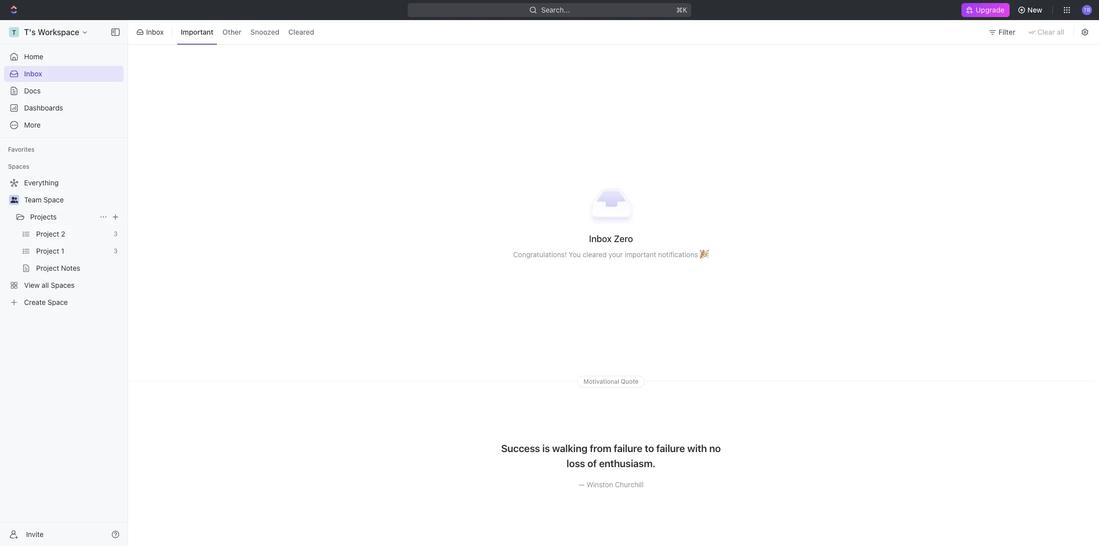 Task type: describe. For each thing, give the bounding box(es) containing it.
everything link
[[4, 175, 122, 191]]

team
[[24, 195, 42, 204]]

more button
[[4, 117, 124, 133]]

t
[[12, 28, 16, 36]]

sidebar navigation
[[0, 20, 130, 546]]

🎉
[[700, 250, 709, 259]]

create space
[[24, 298, 68, 307]]

project 1
[[36, 247, 64, 255]]

inbox inside sidebar navigation
[[24, 69, 42, 78]]

spaces inside tree
[[51, 281, 75, 289]]

project for project 2
[[36, 230, 59, 238]]

success is walking from failure to failure with no loss of enthusiasm.
[[502, 443, 721, 469]]

project notes
[[36, 264, 80, 272]]

with
[[688, 443, 708, 454]]

you
[[569, 250, 581, 259]]

everything
[[24, 178, 59, 187]]

1 failure from the left
[[614, 443, 643, 454]]

is
[[543, 443, 550, 454]]

enthusiasm.
[[600, 458, 656, 469]]

t's workspace, , element
[[9, 27, 19, 37]]

2 failure from the left
[[657, 443, 686, 454]]

winston
[[587, 480, 614, 489]]

other
[[223, 28, 242, 36]]

cleared
[[289, 28, 314, 36]]

2
[[61, 230, 65, 238]]

dashboards
[[24, 104, 63, 112]]

project notes link
[[36, 260, 122, 276]]

tab list containing important
[[175, 18, 320, 46]]

tb
[[1085, 7, 1091, 13]]

—
[[579, 480, 585, 489]]

your
[[609, 250, 623, 259]]

clear
[[1038, 28, 1056, 36]]

workspace
[[38, 28, 79, 37]]

home link
[[4, 49, 124, 65]]

snoozed
[[251, 28, 280, 36]]

new
[[1028, 6, 1043, 14]]

of
[[588, 458, 597, 469]]

quote
[[621, 378, 639, 386]]

invite
[[26, 530, 44, 538]]



Task type: locate. For each thing, give the bounding box(es) containing it.
tree containing everything
[[4, 175, 124, 311]]

docs
[[24, 86, 41, 95]]

from
[[590, 443, 612, 454]]

spaces down favorites button
[[8, 163, 29, 170]]

favorites button
[[4, 144, 39, 156]]

t's
[[24, 28, 36, 37]]

view all spaces link
[[4, 277, 122, 293]]

0 horizontal spatial spaces
[[8, 163, 29, 170]]

tb button
[[1080, 2, 1096, 18]]

motivational quote
[[584, 378, 639, 386]]

tab list
[[175, 18, 320, 46]]

user group image
[[10, 197, 18, 203]]

2 vertical spatial inbox
[[590, 233, 612, 244]]

failure up enthusiasm.
[[614, 443, 643, 454]]

1 project from the top
[[36, 230, 59, 238]]

walking
[[553, 443, 588, 454]]

inbox down home on the left
[[24, 69, 42, 78]]

1 horizontal spatial all
[[1058, 28, 1065, 36]]

create space link
[[4, 294, 122, 311]]

team space
[[24, 195, 64, 204]]

important
[[181, 28, 214, 36]]

0 horizontal spatial failure
[[614, 443, 643, 454]]

home
[[24, 52, 43, 61]]

congratulations!
[[514, 250, 567, 259]]

0 horizontal spatial all
[[42, 281, 49, 289]]

1 vertical spatial all
[[42, 281, 49, 289]]

filter
[[999, 28, 1016, 36]]

all for clear
[[1058, 28, 1065, 36]]

failure right to
[[657, 443, 686, 454]]

3 project from the top
[[36, 264, 59, 272]]

tree inside sidebar navigation
[[4, 175, 124, 311]]

1 horizontal spatial inbox
[[146, 28, 164, 36]]

spaces up the create space link
[[51, 281, 75, 289]]

project
[[36, 230, 59, 238], [36, 247, 59, 255], [36, 264, 59, 272]]

— winston churchill
[[579, 480, 644, 489]]

all for view
[[42, 281, 49, 289]]

1 vertical spatial project
[[36, 247, 59, 255]]

space inside team space link
[[44, 195, 64, 204]]

favorites
[[8, 146, 35, 153]]

loss
[[567, 458, 586, 469]]

churchill
[[615, 480, 644, 489]]

tree
[[4, 175, 124, 311]]

project 2 link
[[36, 226, 110, 242]]

0 vertical spatial project
[[36, 230, 59, 238]]

3 for 1
[[114, 247, 118, 255]]

all inside tree
[[42, 281, 49, 289]]

inbox zero
[[590, 233, 633, 244]]

clear all
[[1038, 28, 1065, 36]]

docs link
[[4, 83, 124, 99]]

1 vertical spatial spaces
[[51, 281, 75, 289]]

dashboards link
[[4, 100, 124, 116]]

upgrade link
[[962, 3, 1010, 17]]

snoozed button
[[247, 24, 283, 40]]

clear all button
[[1024, 24, 1071, 40]]

projects link
[[30, 209, 95, 225]]

space for create space
[[48, 298, 68, 307]]

space inside the create space link
[[48, 298, 68, 307]]

create
[[24, 298, 46, 307]]

1 horizontal spatial failure
[[657, 443, 686, 454]]

2 3 from the top
[[114, 247, 118, 255]]

congratulations! you cleared your important notifications 🎉
[[514, 250, 709, 259]]

project 2
[[36, 230, 65, 238]]

1 3 from the top
[[114, 230, 118, 238]]

space down view all spaces link at the left of page
[[48, 298, 68, 307]]

all inside button
[[1058, 28, 1065, 36]]

2 vertical spatial project
[[36, 264, 59, 272]]

new button
[[1014, 2, 1049, 18]]

3 up project notes link
[[114, 247, 118, 255]]

3
[[114, 230, 118, 238], [114, 247, 118, 255]]

1
[[61, 247, 64, 255]]

team space link
[[24, 192, 122, 208]]

important button
[[177, 24, 217, 40]]

inbox link
[[4, 66, 124, 82]]

0 vertical spatial all
[[1058, 28, 1065, 36]]

success
[[502, 443, 540, 454]]

projects
[[30, 213, 57, 221]]

0 vertical spatial 3
[[114, 230, 118, 238]]

0 vertical spatial spaces
[[8, 163, 29, 170]]

more
[[24, 121, 41, 129]]

⌘k
[[677, 6, 688, 14]]

inbox up cleared on the right top
[[590, 233, 612, 244]]

1 vertical spatial inbox
[[24, 69, 42, 78]]

all
[[1058, 28, 1065, 36], [42, 281, 49, 289]]

project for project notes
[[36, 264, 59, 272]]

1 vertical spatial 3
[[114, 247, 118, 255]]

1 horizontal spatial spaces
[[51, 281, 75, 289]]

notes
[[61, 264, 80, 272]]

zero
[[614, 233, 633, 244]]

1 vertical spatial space
[[48, 298, 68, 307]]

0 horizontal spatial inbox
[[24, 69, 42, 78]]

2 project from the top
[[36, 247, 59, 255]]

filter button
[[985, 24, 1022, 40]]

space
[[44, 195, 64, 204], [48, 298, 68, 307]]

project inside "link"
[[36, 247, 59, 255]]

0 vertical spatial space
[[44, 195, 64, 204]]

3 right project 2 link
[[114, 230, 118, 238]]

upgrade
[[976, 6, 1005, 14]]

view all spaces
[[24, 281, 75, 289]]

cleared button
[[285, 24, 318, 40]]

0 vertical spatial inbox
[[146, 28, 164, 36]]

all right clear
[[1058, 28, 1065, 36]]

view
[[24, 281, 40, 289]]

3 for 2
[[114, 230, 118, 238]]

important
[[625, 250, 657, 259]]

project left 2
[[36, 230, 59, 238]]

2 horizontal spatial inbox
[[590, 233, 612, 244]]

t's workspace
[[24, 28, 79, 37]]

project up view all spaces
[[36, 264, 59, 272]]

to
[[645, 443, 655, 454]]

motivational
[[584, 378, 620, 386]]

no
[[710, 443, 721, 454]]

project for project 1
[[36, 247, 59, 255]]

inbox
[[146, 28, 164, 36], [24, 69, 42, 78], [590, 233, 612, 244]]

cleared
[[583, 250, 607, 259]]

all right view
[[42, 281, 49, 289]]

space down everything link
[[44, 195, 64, 204]]

space for team space
[[44, 195, 64, 204]]

inbox left important
[[146, 28, 164, 36]]

other button
[[219, 24, 245, 40]]

search...
[[542, 6, 570, 14]]

project left 1
[[36, 247, 59, 255]]

notifications
[[659, 250, 699, 259]]

spaces
[[8, 163, 29, 170], [51, 281, 75, 289]]

failure
[[614, 443, 643, 454], [657, 443, 686, 454]]

project 1 link
[[36, 243, 110, 259]]



Task type: vqa. For each thing, say whether or not it's contained in the screenshot.
"Doc template" element
no



